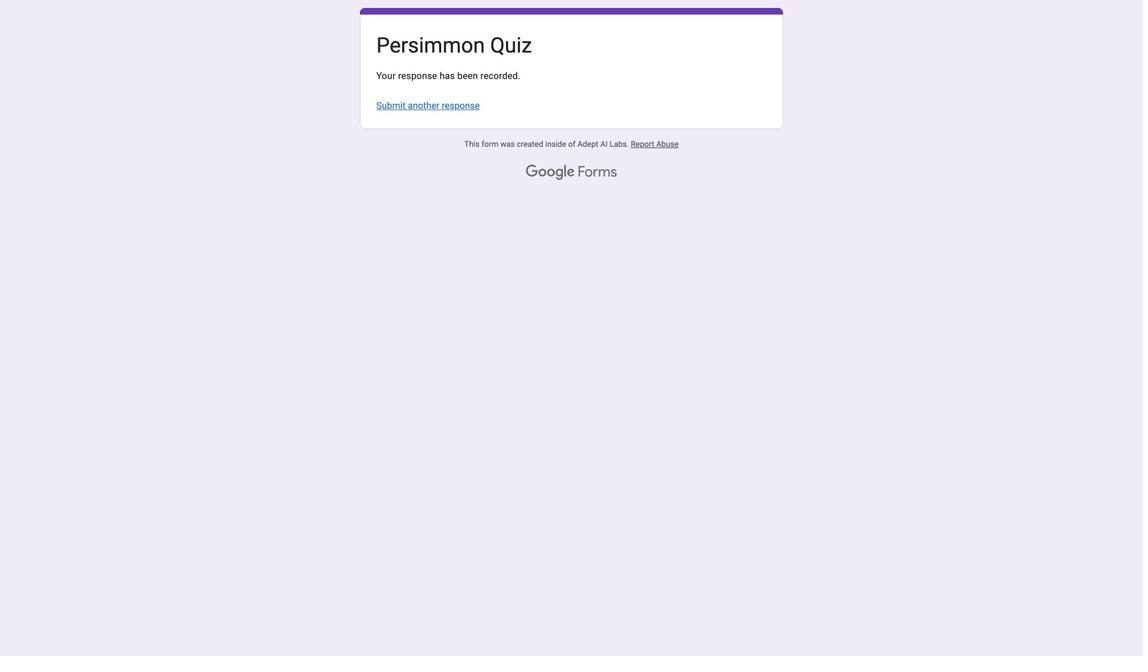 Task type: vqa. For each thing, say whether or not it's contained in the screenshot.
Zoom icon
no



Task type: locate. For each thing, give the bounding box(es) containing it.
heading
[[376, 32, 767, 69]]

google image
[[526, 165, 575, 181]]



